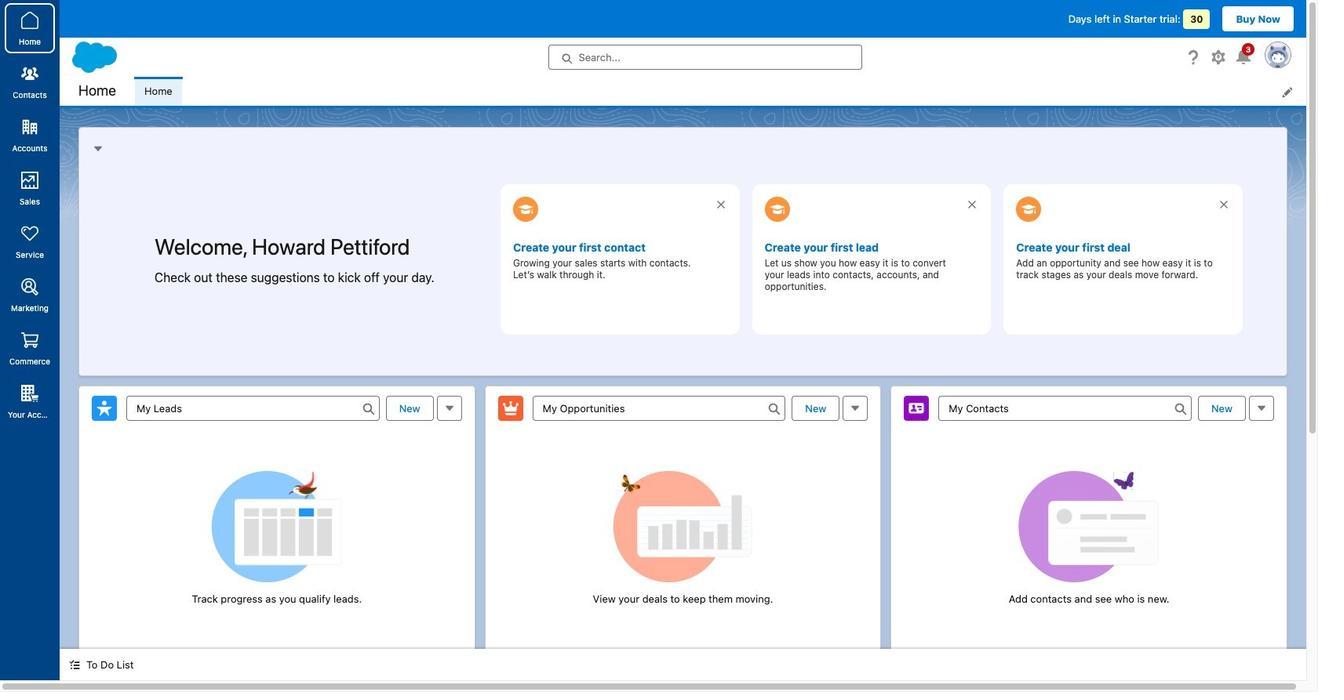Task type: describe. For each thing, give the bounding box(es) containing it.
Select an Option text field
[[126, 396, 380, 421]]

Select an Option text field
[[533, 396, 786, 421]]



Task type: vqa. For each thing, say whether or not it's contained in the screenshot.
"All Open Leads|Leads|List View" element
no



Task type: locate. For each thing, give the bounding box(es) containing it.
text default image
[[69, 660, 80, 671]]

list
[[135, 77, 1306, 106]]



